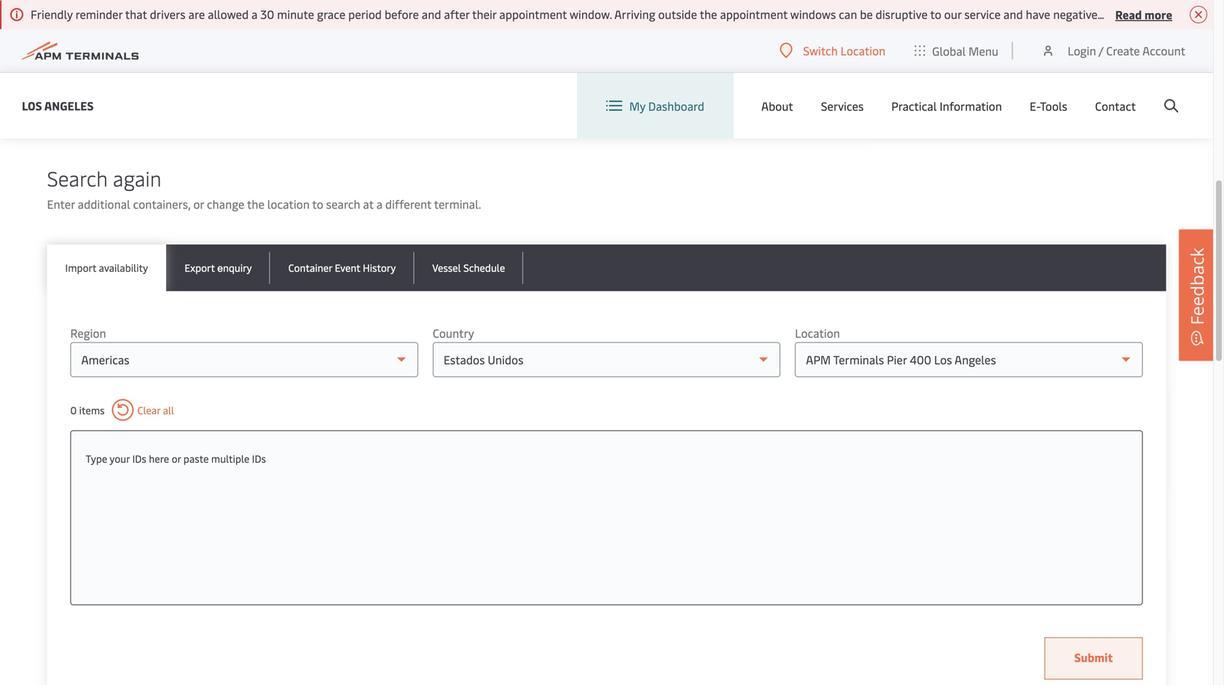 Task type: describe. For each thing, give the bounding box(es) containing it.
availability
[[99, 261, 148, 274]]

schedule
[[464, 261, 505, 274]]

our
[[945, 6, 962, 22]]

clear
[[138, 403, 161, 417]]

close alert image
[[1191, 6, 1208, 23]]

feedback button
[[1180, 230, 1216, 361]]

create
[[1107, 43, 1141, 58]]

change
[[207, 196, 245, 212]]

container event history button
[[270, 245, 414, 291]]

terminals
[[601, 63, 652, 78]]

containers,
[[133, 196, 191, 212]]

correctness
[[893, 63, 954, 78]]

more
[[1145, 6, 1173, 22]]

2 as from the left
[[512, 63, 523, 78]]

vessel schedule
[[433, 261, 505, 274]]

0
[[70, 403, 77, 417]]

all
[[163, 403, 174, 417]]

due
[[83, 63, 104, 78]]

does
[[655, 63, 680, 78]]

1 ids from the left
[[132, 452, 146, 466]]

window.
[[570, 6, 612, 22]]

clear all
[[138, 403, 174, 417]]

2 appointment from the left
[[720, 6, 788, 22]]

2 horizontal spatial to
[[931, 6, 942, 22]]

services button
[[821, 73, 864, 139]]

los angeles link
[[22, 97, 94, 115]]

container event history
[[289, 261, 396, 274]]

login
[[1068, 43, 1097, 58]]

login / create account link
[[1041, 29, 1186, 72]]

minute
[[277, 6, 314, 22]]

e-
[[1030, 98, 1041, 114]]

country
[[433, 325, 474, 341]]

/
[[1099, 43, 1104, 58]]

period
[[349, 6, 382, 22]]

arriving
[[615, 6, 656, 22]]

global menu button
[[901, 29, 1014, 73]]

friendly
[[31, 6, 73, 22]]

1 appointment from the left
[[500, 6, 567, 22]]

of
[[1046, 63, 1057, 78]]

about
[[762, 98, 794, 114]]

1 as from the left
[[450, 63, 461, 78]]

the right outside
[[700, 6, 718, 22]]

that
[[125, 6, 147, 22]]

practical information
[[892, 98, 1003, 114]]

or inside search again enter additional containers, or change the location to search at a different terminal.
[[193, 196, 204, 212]]

my
[[630, 98, 646, 114]]

on
[[1145, 6, 1159, 22]]

angeles
[[44, 98, 94, 113]]

event
[[335, 261, 360, 274]]

completeness
[[970, 63, 1043, 78]]

e-tools button
[[1030, 73, 1068, 139]]

1 horizontal spatial and
[[422, 6, 441, 22]]

2 horizontal spatial and
[[1004, 6, 1024, 22]]

has
[[132, 63, 150, 78]]

practical
[[892, 98, 937, 114]]

export еnquiry button
[[166, 245, 270, 291]]

due care has been taken to ensure container and vessel information is as accurate as possible. apm terminals does not however assume any liability for the correctness or completeness of the information provided.
[[83, 63, 1077, 97]]

2 ids from the left
[[252, 452, 266, 466]]

2 drivers from the left
[[1161, 6, 1197, 22]]

not
[[682, 63, 700, 78]]

who
[[1200, 6, 1222, 22]]

grace
[[317, 6, 346, 22]]

menu
[[969, 43, 999, 59]]

search
[[47, 164, 108, 192]]

read more
[[1116, 6, 1173, 22]]

here
[[149, 452, 169, 466]]

additional
[[78, 196, 130, 212]]

impacts
[[1101, 6, 1143, 22]]

or inside due care has been taken to ensure container and vessel information is as accurate as possible. apm terminals does not however assume any liability for the correctness or completeness of the information provided.
[[957, 63, 967, 78]]

import availability button
[[47, 245, 166, 291]]

are
[[188, 6, 205, 22]]

any
[[793, 63, 811, 78]]

0 vertical spatial a
[[252, 6, 258, 22]]

to inside search again enter additional containers, or change the location to search at a different terminal.
[[312, 196, 324, 212]]

the inside search again enter additional containers, or change the location to search at a different terminal.
[[247, 196, 265, 212]]

however
[[703, 63, 747, 78]]

is
[[439, 63, 447, 78]]

30
[[261, 6, 274, 22]]

import availability
[[65, 261, 148, 274]]

outside
[[659, 6, 698, 22]]

provided.
[[148, 81, 197, 97]]

disruptive
[[876, 6, 928, 22]]

feedback
[[1186, 248, 1210, 325]]

login / create account
[[1068, 43, 1186, 58]]

dashboard
[[649, 98, 705, 114]]

location inside button
[[841, 43, 886, 58]]

have
[[1026, 6, 1051, 22]]

1 vertical spatial information
[[83, 81, 146, 97]]

tab list containing import availability
[[47, 245, 1167, 291]]



Task type: locate. For each thing, give the bounding box(es) containing it.
to inside due care has been taken to ensure container and vessel information is as accurate as possible. apm terminals does not however assume any liability for the correctness or completeness of the information provided.
[[213, 63, 224, 78]]

the right of
[[1060, 63, 1077, 78]]

friendly reminder that drivers are allowed a 30 minute grace period before and after their appointment window. arriving outside the appointment windows can be disruptive to our service and have negative impacts on drivers who 
[[31, 6, 1225, 22]]

items
[[79, 403, 105, 417]]

1 vertical spatial a
[[377, 196, 383, 212]]

los angeles
[[22, 98, 94, 113]]

ensure
[[227, 63, 262, 78]]

service
[[965, 6, 1001, 22]]

the right change
[[247, 196, 265, 212]]

drivers right on
[[1161, 6, 1197, 22]]

windows
[[791, 6, 837, 22]]

appointment right their
[[500, 6, 567, 22]]

as right "is"
[[450, 63, 461, 78]]

and left the after
[[422, 6, 441, 22]]

1 horizontal spatial a
[[377, 196, 383, 212]]

0 horizontal spatial and
[[317, 63, 336, 78]]

1 horizontal spatial information
[[374, 63, 436, 78]]

again
[[113, 164, 162, 192]]

read
[[1116, 6, 1143, 22]]

multiple
[[211, 452, 250, 466]]

container
[[289, 261, 332, 274]]

care
[[107, 63, 129, 78]]

practical information button
[[892, 73, 1003, 139]]

appointment up assume
[[720, 6, 788, 22]]

after
[[444, 6, 470, 22]]

location
[[841, 43, 886, 58], [796, 325, 841, 341]]

0 vertical spatial or
[[957, 63, 967, 78]]

type
[[86, 452, 107, 466]]

appointment
[[500, 6, 567, 22], [720, 6, 788, 22]]

their
[[472, 6, 497, 22]]

submit button
[[1045, 638, 1144, 680]]

search
[[326, 196, 360, 212]]

enter
[[47, 196, 75, 212]]

0 vertical spatial location
[[841, 43, 886, 58]]

and inside due care has been taken to ensure container and vessel information is as accurate as possible. apm terminals does not however assume any liability for the correctness or completeness of the information provided.
[[317, 63, 336, 78]]

read more button
[[1116, 5, 1173, 23]]

drivers left are
[[150, 6, 186, 22]]

been
[[153, 63, 178, 78]]

None text field
[[86, 446, 1128, 472]]

taken
[[181, 63, 210, 78]]

1 vertical spatial to
[[213, 63, 224, 78]]

0 horizontal spatial or
[[172, 452, 181, 466]]

0 horizontal spatial location
[[796, 325, 841, 341]]

my dashboard button
[[606, 73, 705, 139]]

paste
[[184, 452, 209, 466]]

1 horizontal spatial or
[[193, 196, 204, 212]]

be
[[860, 6, 873, 22]]

1 horizontal spatial to
[[312, 196, 324, 212]]

as right accurate
[[512, 63, 523, 78]]

the right for
[[873, 63, 890, 78]]

2 vertical spatial or
[[172, 452, 181, 466]]

ids right multiple
[[252, 452, 266, 466]]

assume
[[750, 63, 790, 78]]

to left our
[[931, 6, 942, 22]]

terminal.
[[434, 196, 481, 212]]

ids right "your" at bottom left
[[132, 452, 146, 466]]

about button
[[762, 73, 794, 139]]

account
[[1143, 43, 1186, 58]]

services
[[821, 98, 864, 114]]

to right taken
[[213, 63, 224, 78]]

ids
[[132, 452, 146, 466], [252, 452, 266, 466]]

to left search
[[312, 196, 324, 212]]

1 vertical spatial or
[[193, 196, 204, 212]]

a inside search again enter additional containers, or change the location to search at a different terminal.
[[377, 196, 383, 212]]

1 horizontal spatial as
[[512, 63, 523, 78]]

1 horizontal spatial appointment
[[720, 6, 788, 22]]

0 horizontal spatial drivers
[[150, 6, 186, 22]]

switch
[[804, 43, 838, 58]]

еnquiry
[[217, 261, 252, 274]]

global menu
[[933, 43, 999, 59]]

0 horizontal spatial as
[[450, 63, 461, 78]]

0 vertical spatial to
[[931, 6, 942, 22]]

location
[[267, 196, 310, 212]]

liability
[[814, 63, 852, 78]]

negative
[[1054, 6, 1098, 22]]

1 horizontal spatial ids
[[252, 452, 266, 466]]

0 vertical spatial information
[[374, 63, 436, 78]]

los
[[22, 98, 42, 113]]

and left the vessel
[[317, 63, 336, 78]]

2 vertical spatial to
[[312, 196, 324, 212]]

for
[[855, 63, 870, 78]]

import
[[65, 261, 96, 274]]

before
[[385, 6, 419, 22]]

as
[[450, 63, 461, 78], [512, 63, 523, 78]]

0 horizontal spatial a
[[252, 6, 258, 22]]

switch location
[[804, 43, 886, 58]]

or down global menu
[[957, 63, 967, 78]]

0 items
[[70, 403, 105, 417]]

and
[[422, 6, 441, 22], [1004, 6, 1024, 22], [317, 63, 336, 78]]

global
[[933, 43, 966, 59]]

0 horizontal spatial appointment
[[500, 6, 567, 22]]

0 horizontal spatial information
[[83, 81, 146, 97]]

1 vertical spatial location
[[796, 325, 841, 341]]

information
[[374, 63, 436, 78], [83, 81, 146, 97]]

export еnquiry
[[185, 261, 252, 274]]

tab list
[[47, 245, 1167, 291]]

information left "is"
[[374, 63, 436, 78]]

drivers
[[150, 6, 186, 22], [1161, 6, 1197, 22]]

history
[[363, 261, 396, 274]]

information down care
[[83, 81, 146, 97]]

1 horizontal spatial drivers
[[1161, 6, 1197, 22]]

or
[[957, 63, 967, 78], [193, 196, 204, 212], [172, 452, 181, 466]]

different
[[386, 196, 432, 212]]

at
[[363, 196, 374, 212]]

search again enter additional containers, or change the location to search at a different terminal.
[[47, 164, 481, 212]]

possible.
[[526, 63, 571, 78]]

contact
[[1096, 98, 1137, 114]]

0 horizontal spatial ids
[[132, 452, 146, 466]]

and left have
[[1004, 6, 1024, 22]]

e-tools
[[1030, 98, 1068, 114]]

switch location button
[[780, 42, 886, 59]]

1 horizontal spatial location
[[841, 43, 886, 58]]

clear all button
[[112, 399, 174, 421]]

1 drivers from the left
[[150, 6, 186, 22]]

or right here
[[172, 452, 181, 466]]

a left 30
[[252, 6, 258, 22]]

type your ids here or paste multiple ids
[[86, 452, 266, 466]]

information
[[940, 98, 1003, 114]]

or left change
[[193, 196, 204, 212]]

your
[[110, 452, 130, 466]]

0 horizontal spatial to
[[213, 63, 224, 78]]

a right at
[[377, 196, 383, 212]]

2 horizontal spatial or
[[957, 63, 967, 78]]



Task type: vqa. For each thing, say whether or not it's contained in the screenshot.
Gate- to the bottom
no



